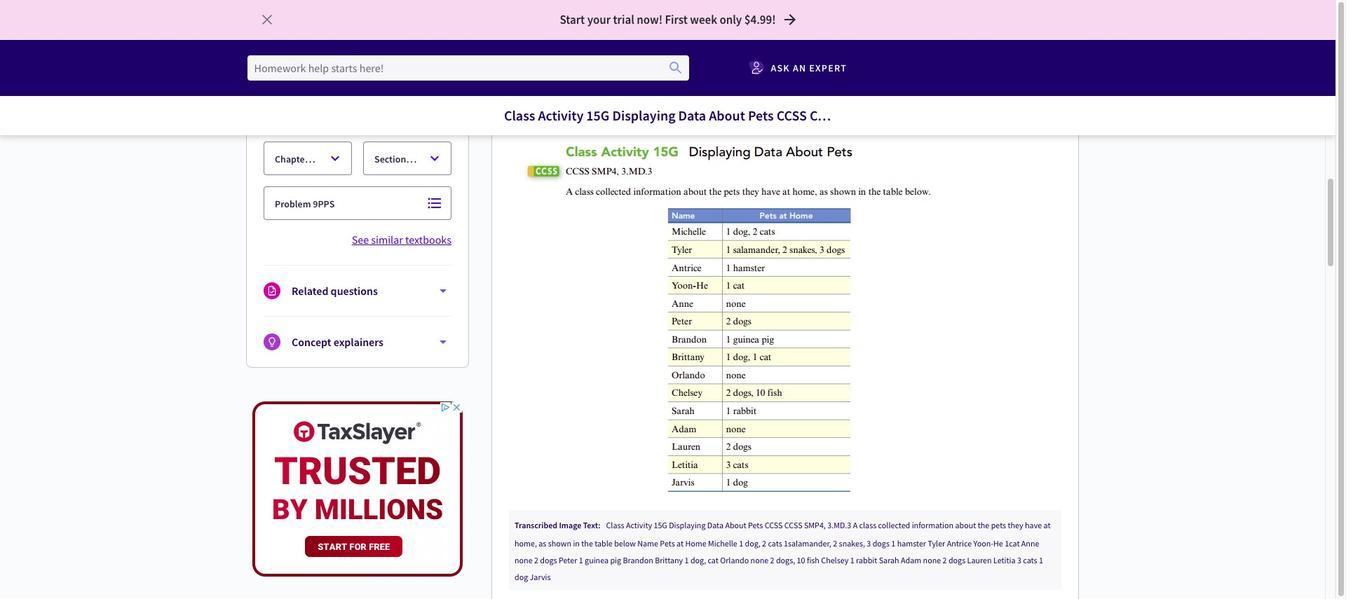 Task type: vqa. For each thing, say whether or not it's contained in the screenshot.
top Carter
no



Task type: locate. For each thing, give the bounding box(es) containing it.
michelle
[[708, 539, 738, 549]]

smp4,
[[804, 520, 826, 531]]

concept
[[292, 335, 331, 349]]

at left home
[[677, 539, 684, 549]]

1 down anne
[[1039, 555, 1044, 566]]

3 right snakes,
[[867, 539, 871, 549]]

ccss up dogs,
[[765, 520, 783, 531]]

1 horizontal spatial dog,
[[745, 539, 761, 549]]

0 horizontal spatial none
[[515, 555, 533, 566]]

dogs down as
[[540, 555, 557, 566]]

button image
[[440, 289, 447, 293]]

home,
[[515, 539, 537, 549]]

dogs down antrice
[[949, 555, 966, 566]]

1 none from the left
[[515, 555, 533, 566]]

name
[[638, 539, 659, 549]]

at
[[1044, 520, 1051, 531], [677, 539, 684, 549]]

the right in
[[582, 539, 593, 549]]

pets right about
[[748, 520, 763, 531]]

dog, left cat
[[691, 555, 706, 566]]

icon image left related on the top left
[[268, 286, 276, 296]]

1 vertical spatial icon image
[[267, 337, 278, 348]]

activity
[[626, 520, 652, 531]]

0 horizontal spatial at
[[677, 539, 684, 549]]

1 horizontal spatial 3
[[1018, 555, 1022, 566]]

1 vertical spatial the
[[582, 539, 593, 549]]

class
[[606, 520, 625, 531]]

ccss
[[765, 520, 783, 531], [785, 520, 803, 531]]

0 vertical spatial the
[[978, 520, 990, 531]]

jarvis
[[530, 572, 551, 583]]

1 horizontal spatial at
[[1044, 520, 1051, 531]]

2
[[762, 539, 767, 549], [833, 539, 838, 549], [534, 555, 539, 566], [770, 555, 775, 566], [943, 555, 947, 566]]

0 horizontal spatial ccss
[[765, 520, 783, 531]]

transcribed
[[515, 520, 558, 531]]

10
[[797, 555, 806, 566]]

letitia
[[994, 555, 1016, 566]]

1 vertical spatial dog,
[[691, 555, 706, 566]]

none
[[515, 555, 533, 566], [751, 555, 769, 566], [923, 555, 941, 566]]

as
[[539, 539, 547, 549]]

2 horizontal spatial dogs
[[949, 555, 966, 566]]

1
[[739, 539, 744, 549], [892, 539, 896, 549], [579, 555, 583, 566], [685, 555, 689, 566], [851, 555, 855, 566], [1039, 555, 1044, 566]]

1 left rabbit
[[851, 555, 855, 566]]

brandon
[[623, 555, 653, 566]]

pets up 'brittany'
[[660, 539, 675, 549]]

ccss left "smp4," at right bottom
[[785, 520, 803, 531]]

first
[[665, 12, 688, 27]]

icon image
[[268, 286, 276, 296], [267, 337, 278, 348]]

1 horizontal spatial pets
[[748, 520, 763, 531]]

1 horizontal spatial the
[[978, 520, 990, 531]]

cats up dogs,
[[768, 539, 782, 549]]

in
[[573, 539, 580, 549]]

none down home,
[[515, 555, 533, 566]]

advertisement element
[[252, 402, 463, 577]]

explainers
[[334, 335, 384, 349]]

1 up orlando
[[739, 539, 744, 549]]

collected
[[879, 520, 911, 531]]

1 right 'brittany'
[[685, 555, 689, 566]]

a
[[853, 520, 858, 531]]

button image
[[440, 341, 447, 344]]

brittany
[[655, 555, 683, 566]]

peter
[[559, 555, 577, 566]]

dog, up orlando
[[745, 539, 761, 549]]

they
[[1008, 520, 1024, 531]]

dogs,
[[776, 555, 795, 566]]

transcribed image text:
[[515, 520, 601, 531]]

related questions
[[292, 284, 378, 298]]

dogs up sarah
[[873, 539, 890, 549]]

0 vertical spatial at
[[1044, 520, 1051, 531]]

dog,
[[745, 539, 761, 549], [691, 555, 706, 566]]

the left pets
[[978, 520, 990, 531]]

0 horizontal spatial cats
[[768, 539, 782, 549]]

at right have at the right bottom of page
[[1044, 520, 1051, 531]]

none down tyler at the right of page
[[923, 555, 941, 566]]

orlando
[[720, 555, 749, 566]]

questions
[[331, 284, 378, 298]]

dogs
[[873, 539, 890, 549], [540, 555, 557, 566], [949, 555, 966, 566]]

tyler
[[928, 539, 946, 549]]

0 horizontal spatial pets
[[660, 539, 675, 549]]

only
[[720, 12, 742, 27]]

3
[[867, 539, 871, 549], [1018, 555, 1022, 566]]

0 horizontal spatial 3
[[867, 539, 871, 549]]

1cat
[[1005, 539, 1020, 549]]

1 horizontal spatial cats
[[1023, 555, 1038, 566]]

the
[[978, 520, 990, 531], [582, 539, 593, 549]]

1 horizontal spatial ccss
[[785, 520, 803, 531]]

cats down anne
[[1023, 555, 1038, 566]]

0 vertical spatial cats
[[768, 539, 782, 549]]

yoon-
[[974, 539, 994, 549]]

3 right letitia
[[1018, 555, 1022, 566]]

see similar textbooks
[[352, 233, 452, 247]]

start your trial now! first week only $4.99! link
[[281, 11, 1078, 28]]

close banner image
[[258, 11, 275, 28]]

icon image left concept
[[267, 337, 278, 348]]

pets
[[748, 520, 763, 531], [660, 539, 675, 549]]

1 horizontal spatial none
[[751, 555, 769, 566]]

1 vertical spatial 3
[[1018, 555, 1022, 566]]

2 none from the left
[[751, 555, 769, 566]]

homework help starts here!
[[254, 61, 384, 75]]

fish
[[807, 555, 820, 566]]

below
[[614, 539, 636, 549]]

none right orlando
[[751, 555, 769, 566]]

2 horizontal spatial none
[[923, 555, 941, 566]]

0 vertical spatial icon image
[[268, 286, 276, 296]]

cats
[[768, 539, 782, 549], [1023, 555, 1038, 566]]

1 horizontal spatial dogs
[[873, 539, 890, 549]]



Task type: describe. For each thing, give the bounding box(es) containing it.
start your trial now! first week only $4.99!
[[560, 12, 776, 27]]

ask an expert
[[771, 62, 847, 74]]

an
[[793, 62, 807, 74]]

table
[[595, 539, 613, 549]]

see similar textbooks link
[[352, 233, 452, 247]]

here!
[[360, 61, 384, 75]]

expert
[[810, 62, 847, 74]]

home
[[686, 539, 707, 549]]

displaying
[[669, 520, 706, 531]]

1 up sarah
[[892, 539, 896, 549]]

0 vertical spatial 3
[[867, 539, 871, 549]]

15g
[[654, 520, 668, 531]]

rabbit
[[856, 555, 878, 566]]

class
[[860, 520, 877, 531]]

1 vertical spatial at
[[677, 539, 684, 549]]

starts
[[331, 61, 357, 75]]

1 vertical spatial pets
[[660, 539, 675, 549]]

0 horizontal spatial dog,
[[691, 555, 706, 566]]

chelsey
[[821, 555, 849, 566]]

adam
[[901, 555, 922, 566]]

he
[[994, 539, 1003, 549]]

ask
[[771, 62, 790, 74]]

ask an expert button
[[731, 51, 865, 85]]

about
[[956, 520, 977, 531]]

about
[[725, 520, 747, 531]]

start
[[560, 12, 585, 27]]

shown
[[548, 539, 572, 549]]

3 none from the left
[[923, 555, 941, 566]]

help
[[308, 61, 329, 75]]

$4.99!
[[745, 12, 776, 27]]

dog
[[515, 572, 528, 583]]

have
[[1025, 520, 1042, 531]]

1salamander,
[[784, 539, 832, 549]]

1 vertical spatial cats
[[1023, 555, 1038, 566]]

pig
[[610, 555, 621, 566]]

sarah
[[879, 555, 900, 566]]

pets
[[991, 520, 1007, 531]]

antrice
[[947, 539, 972, 549]]

homework
[[254, 61, 306, 75]]

week
[[690, 12, 718, 27]]

lauren
[[968, 555, 992, 566]]

homework help starts here! button
[[247, 55, 689, 81]]

1 ccss from the left
[[765, 520, 783, 531]]

now!
[[637, 12, 663, 27]]

image
[[559, 520, 582, 531]]

0 horizontal spatial dogs
[[540, 555, 557, 566]]

concept explainers
[[292, 335, 384, 349]]

icon image for concept
[[267, 337, 278, 348]]

trial
[[613, 12, 635, 27]]

3.md.3
[[828, 520, 852, 531]]

anne
[[1022, 539, 1040, 549]]

icon image for related
[[268, 286, 276, 296]]

2 ccss from the left
[[785, 520, 803, 531]]

information
[[912, 520, 954, 531]]

cat
[[708, 555, 719, 566]]

text:
[[583, 520, 601, 531]]

data
[[708, 520, 724, 531]]

class activity 15g displaying data about pets ccss ccss smp4, 3.md.3 a class collected information about the pets they have at home, as shown in the table below name pets at home michelle 1 dog, 2 cats 1salamander, 2 snakes, 3 dogs 1 hamster tyler antrice yoon-he 1cat anne none 2 dogs peter 1 guinea pig brandon brittany 1 dog, cat orlando none 2 dogs, 10 fish chelsey 1 rabbit sarah adam none 2 dogs lauren letitia 3 cats 1 dog jarvis
[[515, 520, 1051, 583]]

related
[[292, 284, 329, 298]]

see
[[352, 233, 369, 247]]

1 right peter at the left bottom
[[579, 555, 583, 566]]

guinea
[[585, 555, 609, 566]]

similar
[[371, 233, 403, 247]]

your
[[587, 12, 611, 27]]

0 horizontal spatial the
[[582, 539, 593, 549]]

0 vertical spatial dog,
[[745, 539, 761, 549]]

class activity 15g displaying data about pets
ccss ccss smp4, 3.md.3
a class collected information about the pets they have at home, as shown in the table below
name
pets at home
michelle
1 dog, 2 cats
1salamander, 2 snakes, 3 dogs
1 hamster
tyler
antrice
yoon-he
1cat
anne
none
2 dogs
peter
1 guinea pig
brandon
brittany
1 dog, cat
orlando
none
2 dogs, 10 fish
chelsey
1 rabbit
sarah
adam
none
2 dogs
lauren
letitia
3 cats
1 dog
jarvis image
[[509, 138, 941, 499]]

hamster
[[898, 539, 927, 549]]

snakes,
[[839, 539, 865, 549]]

0 vertical spatial pets
[[748, 520, 763, 531]]

textbooks
[[405, 233, 452, 247]]



